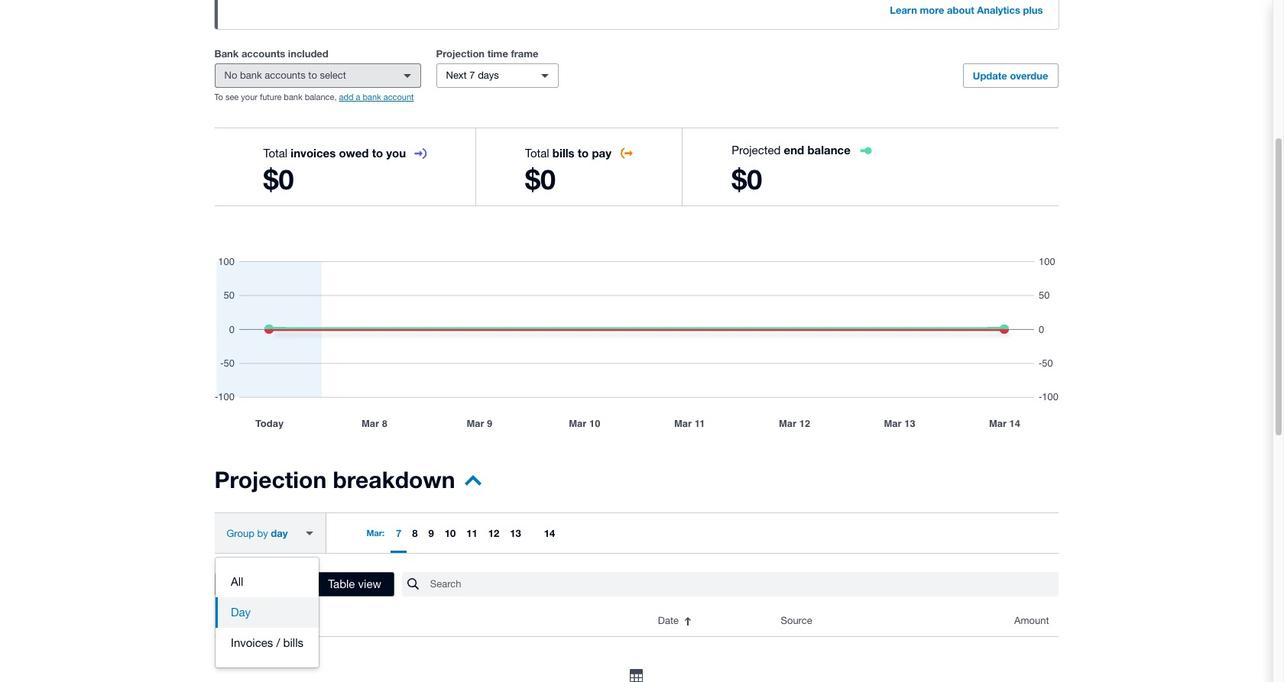 Task type: describe. For each thing, give the bounding box(es) containing it.
2 horizontal spatial bank
[[363, 93, 381, 102]]

projection for projection breakdown
[[214, 466, 327, 494]]

amount
[[1015, 615, 1049, 627]]

learn more about analytics plus
[[890, 4, 1043, 16]]

next 7 days button
[[436, 63, 559, 88]]

all button
[[216, 567, 319, 598]]

see
[[226, 93, 239, 102]]

14 button
[[539, 514, 561, 554]]

balance
[[808, 143, 851, 157]]

day button
[[216, 598, 319, 628]]

8 button
[[407, 514, 423, 554]]

mar :
[[367, 528, 385, 538]]

date
[[658, 615, 679, 627]]

to see your future bank balance, add a bank account
[[214, 93, 414, 102]]

group
[[227, 528, 255, 539]]

your
[[241, 93, 258, 102]]

13 button
[[505, 514, 527, 554]]

no bank accounts to select button
[[214, 63, 421, 88]]

total bills to pay $0
[[525, 146, 612, 196]]

date button
[[649, 606, 772, 637]]

you
[[386, 146, 406, 160]]

$0 inside total invoices owed to you $0
[[263, 163, 294, 196]]

projection breakdown
[[214, 466, 455, 494]]

update overdue button
[[963, 63, 1059, 88]]

source
[[781, 615, 812, 627]]

total invoices owed to you $0
[[263, 146, 406, 196]]

update
[[973, 70, 1008, 82]]

$0 inside total bills to pay $0
[[525, 163, 556, 196]]

analytics
[[977, 4, 1021, 16]]

day
[[231, 606, 251, 619]]

list of upcoming transactions within the selected timeframe element
[[214, 606, 1059, 683]]

plus
[[1023, 4, 1043, 16]]

to inside total bills to pay $0
[[578, 146, 589, 160]]

projected
[[732, 144, 781, 157]]

update overdue
[[973, 70, 1049, 82]]

7 button
[[391, 514, 407, 554]]

future
[[260, 93, 282, 102]]

breakdown
[[333, 466, 455, 494]]

source button
[[772, 606, 935, 637]]

select
[[320, 70, 346, 81]]

projected end balance
[[732, 143, 851, 157]]

group containing all
[[216, 558, 319, 668]]

balance,
[[305, 93, 337, 102]]

view for summary view
[[280, 578, 303, 591]]

view for table view
[[358, 578, 381, 591]]

all
[[231, 576, 243, 589]]

table view
[[328, 578, 381, 591]]

mar
[[367, 528, 382, 538]]

owed
[[339, 146, 369, 160]]

days
[[478, 70, 499, 81]]

/
[[276, 637, 280, 650]]

group by day
[[227, 527, 288, 539]]

10
[[445, 528, 456, 540]]

8
[[412, 528, 418, 540]]

projection for projection time frame
[[436, 47, 485, 60]]

0 vertical spatial accounts
[[242, 47, 285, 60]]

what button
[[245, 606, 649, 637]]

7 inside 7 button
[[396, 528, 402, 540]]

by
[[257, 528, 268, 539]]

invoices
[[231, 637, 273, 650]]

summary
[[227, 578, 277, 591]]

13
[[510, 528, 521, 540]]

learn more about analytics plus link
[[881, 0, 1052, 23]]

7 inside next 7 days popup button
[[470, 70, 475, 81]]

1 horizontal spatial bank
[[284, 93, 302, 102]]

no
[[224, 70, 237, 81]]

12 button
[[483, 514, 505, 554]]

account
[[384, 93, 414, 102]]

3 $0 from the left
[[732, 163, 762, 196]]

no bank accounts to select
[[224, 70, 346, 81]]

about
[[947, 4, 975, 16]]

accounts inside no bank accounts to select popup button
[[265, 70, 306, 81]]

add
[[339, 93, 354, 102]]

total for $0
[[525, 147, 549, 160]]

what
[[254, 615, 277, 627]]

next 7 days
[[446, 70, 499, 81]]



Task type: vqa. For each thing, say whether or not it's contained in the screenshot.
No bank accounts to select
yes



Task type: locate. For each thing, give the bounding box(es) containing it.
accounts down bank accounts included
[[265, 70, 306, 81]]

to inside no bank accounts to select popup button
[[308, 70, 317, 81]]

total inside total bills to pay $0
[[525, 147, 549, 160]]

2 $0 from the left
[[525, 163, 556, 196]]

amount button
[[935, 606, 1059, 637]]

frame
[[511, 47, 539, 60]]

1 horizontal spatial projection
[[436, 47, 485, 60]]

included
[[288, 47, 329, 60]]

0 horizontal spatial $0
[[263, 163, 294, 196]]

to
[[308, 70, 317, 81], [372, 146, 383, 160], [578, 146, 589, 160]]

to for no bank accounts to select
[[308, 70, 317, 81]]

bills inside button
[[283, 637, 304, 650]]

to left you
[[372, 146, 383, 160]]

projection
[[436, 47, 485, 60], [214, 466, 327, 494]]

11 button
[[461, 514, 483, 554]]

$0
[[263, 163, 294, 196], [525, 163, 556, 196], [732, 163, 762, 196]]

to
[[214, 93, 223, 102]]

0 vertical spatial 7
[[470, 70, 475, 81]]

11
[[467, 528, 478, 540]]

0 horizontal spatial bank
[[240, 70, 262, 81]]

view right table
[[358, 578, 381, 591]]

1 vertical spatial 7
[[396, 528, 402, 540]]

pay
[[592, 146, 612, 160]]

accounts
[[242, 47, 285, 60], [265, 70, 306, 81]]

0 horizontal spatial 7
[[396, 528, 402, 540]]

Search for a document search field
[[430, 572, 1059, 598]]

group
[[216, 558, 319, 668]]

9
[[429, 528, 434, 540]]

2 horizontal spatial to
[[578, 146, 589, 160]]

bills
[[553, 146, 575, 160], [283, 637, 304, 650]]

table
[[328, 578, 355, 591]]

view
[[280, 578, 303, 591], [358, 578, 381, 591]]

0 horizontal spatial view
[[280, 578, 303, 591]]

2 view from the left
[[358, 578, 381, 591]]

1 $0 from the left
[[263, 163, 294, 196]]

to left select at the left of the page
[[308, 70, 317, 81]]

projection up next
[[436, 47, 485, 60]]

bank
[[214, 47, 239, 60]]

1 horizontal spatial total
[[525, 147, 549, 160]]

total
[[263, 147, 288, 160], [525, 147, 549, 160]]

to for total invoices owed to you $0
[[372, 146, 383, 160]]

:
[[382, 528, 385, 538]]

1 total from the left
[[263, 147, 288, 160]]

time
[[488, 47, 508, 60]]

total left pay
[[525, 147, 549, 160]]

day
[[271, 527, 288, 539]]

next
[[446, 70, 467, 81]]

accounts up no bank accounts to select
[[242, 47, 285, 60]]

invoices / bills
[[231, 637, 304, 650]]

add a bank account link
[[339, 93, 414, 102]]

learn
[[890, 4, 917, 16]]

total inside total invoices owed to you $0
[[263, 147, 288, 160]]

view up day button
[[280, 578, 303, 591]]

bills left pay
[[553, 146, 575, 160]]

1 vertical spatial bills
[[283, 637, 304, 650]]

0 vertical spatial bills
[[553, 146, 575, 160]]

0 horizontal spatial projection
[[214, 466, 327, 494]]

bank inside popup button
[[240, 70, 262, 81]]

bank right a
[[363, 93, 381, 102]]

14
[[544, 528, 555, 540]]

a
[[356, 93, 360, 102]]

1 horizontal spatial bills
[[553, 146, 575, 160]]

total left invoices
[[263, 147, 288, 160]]

invoices / bills button
[[216, 628, 319, 659]]

12
[[488, 528, 499, 540]]

option group containing summary view
[[214, 573, 394, 597]]

0 horizontal spatial to
[[308, 70, 317, 81]]

option group
[[214, 573, 394, 597]]

bank right no
[[240, 70, 262, 81]]

1 vertical spatial projection
[[214, 466, 327, 494]]

2 total from the left
[[525, 147, 549, 160]]

1 horizontal spatial 7
[[470, 70, 475, 81]]

projection time frame
[[436, 47, 539, 60]]

1 vertical spatial accounts
[[265, 70, 306, 81]]

1 horizontal spatial view
[[358, 578, 381, 591]]

7 right :
[[396, 528, 402, 540]]

1 view from the left
[[280, 578, 303, 591]]

9 button
[[423, 514, 439, 554]]

0 horizontal spatial bills
[[283, 637, 304, 650]]

invoices
[[291, 146, 336, 160]]

10 button
[[439, 514, 461, 554]]

bills right / on the bottom left
[[283, 637, 304, 650]]

projection breakdown button
[[214, 466, 481, 504]]

1 horizontal spatial $0
[[525, 163, 556, 196]]

to left pay
[[578, 146, 589, 160]]

7
[[470, 70, 475, 81], [396, 528, 402, 540]]

bank right future
[[284, 93, 302, 102]]

end
[[784, 143, 805, 157]]

overdue
[[1010, 70, 1049, 82]]

0 horizontal spatial total
[[263, 147, 288, 160]]

0 vertical spatial projection
[[436, 47, 485, 60]]

projection inside button
[[214, 466, 327, 494]]

bank accounts included
[[214, 47, 329, 60]]

list box containing all
[[216, 558, 319, 668]]

7 right next
[[470, 70, 475, 81]]

bank
[[240, 70, 262, 81], [284, 93, 302, 102], [363, 93, 381, 102]]

total for you
[[263, 147, 288, 160]]

bills inside total bills to pay $0
[[553, 146, 575, 160]]

projection up day
[[214, 466, 327, 494]]

more
[[920, 4, 945, 16]]

list box
[[216, 558, 319, 668]]

summary view
[[227, 578, 303, 591]]

2 horizontal spatial $0
[[732, 163, 762, 196]]

1 horizontal spatial to
[[372, 146, 383, 160]]

to inside total invoices owed to you $0
[[372, 146, 383, 160]]



